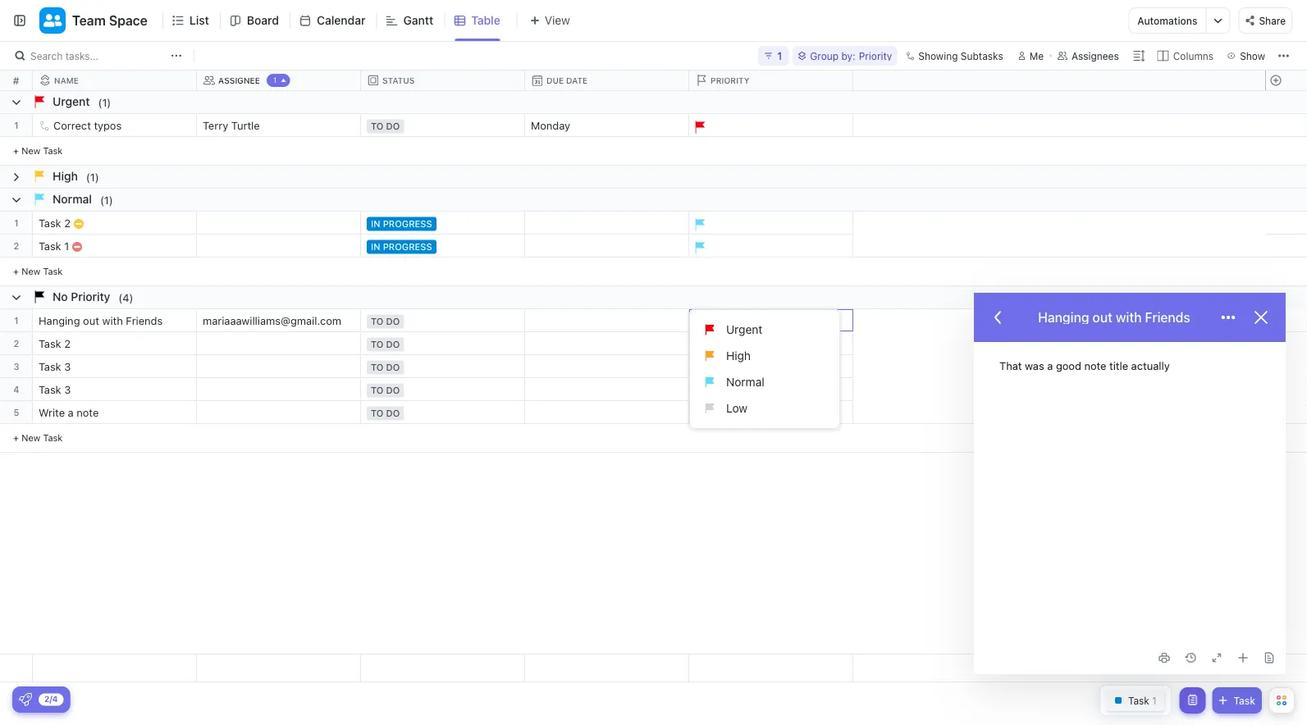 Task type: describe. For each thing, give the bounding box(es) containing it.
progress for 1
[[383, 242, 432, 252]]

press space to select this row. row containing 5
[[0, 401, 33, 424]]

press space to select this row. row containing 3
[[0, 355, 33, 378]]

that was a good note title actually
[[1000, 360, 1170, 372]]

status button
[[361, 75, 525, 86]]

3 for to do cell associated with set priority image associated with task 3
[[64, 384, 71, 396]]

1 set priority element from the top
[[687, 310, 712, 335]]

press space to select this row. row containing ‎task 1
[[33, 235, 854, 260]]

me
[[1030, 50, 1044, 62]]

terry turtle cell
[[197, 114, 361, 136]]

press space to select this row. row containing hanging out with friends
[[33, 309, 854, 335]]

space
[[109, 13, 148, 28]]

1 horizontal spatial friends
[[1145, 310, 1191, 325]]

normal button
[[697, 369, 833, 396]]

2 task 3 from the top
[[39, 384, 71, 396]]

to do for task 3's set priority icon
[[371, 362, 400, 373]]

assignee column header
[[197, 71, 364, 90]]

4 set priority element from the top
[[687, 379, 712, 404]]

urgent inside cell
[[53, 95, 90, 108]]

assignee
[[218, 76, 260, 85]]

table
[[471, 14, 500, 27]]

show
[[1240, 50, 1266, 62]]

(4)
[[119, 291, 133, 304]]

1 down #
[[14, 120, 19, 130]]

name
[[54, 76, 79, 85]]

2 for 1
[[14, 240, 19, 251]]

1 button
[[758, 46, 789, 66]]

1 to do from the top
[[371, 121, 400, 132]]

to for to do cell corresponding to set priority image for ‎task 2
[[371, 339, 384, 350]]

automations button
[[1130, 8, 1206, 33]]

mariaaawilliams@gmail.com
[[203, 315, 341, 327]]

‎task 1
[[39, 240, 69, 252]]

1 task 3 from the top
[[39, 361, 71, 373]]

to for to do cell associated with set priority image associated with task 3
[[371, 385, 384, 396]]

high inside cell
[[53, 169, 78, 183]]

2 new from the top
[[21, 266, 40, 277]]

press space to select this row. row containing write a note
[[33, 401, 854, 427]]

subtasks
[[961, 50, 1003, 62]]

do for third 'set priority' element
[[386, 362, 400, 373]]

3 new from the top
[[21, 433, 40, 443]]

list containing urgent
[[690, 317, 840, 422]]

group
[[810, 50, 839, 62]]

priority inside cell
[[71, 290, 110, 304]]

3 inside 1 2 2 3 1 4 5 1
[[13, 361, 19, 372]]

user friends image
[[43, 13, 62, 28]]

1 left the task 2
[[14, 217, 19, 228]]

mariaaawilliams@gmail.com cell
[[197, 309, 361, 332]]

view button
[[517, 10, 575, 31]]

set priority image for task 3
[[687, 356, 712, 381]]

1 horizontal spatial note
[[1085, 360, 1107, 372]]

status
[[382, 76, 415, 85]]

row inside "grid"
[[33, 71, 857, 91]]

2 left ‎task 2
[[14, 338, 19, 349]]

no priority cell
[[0, 286, 1307, 309]]

calendar link
[[317, 0, 372, 41]]

search
[[30, 50, 63, 62]]

urgent cell
[[0, 91, 1307, 113]]

1 horizontal spatial a
[[1047, 360, 1053, 372]]

title
[[1110, 360, 1129, 372]]

press space to select this row. row containing 4
[[0, 378, 33, 401]]

onboarding checklist button element
[[19, 694, 32, 707]]

team space
[[72, 13, 148, 28]]

columns button
[[1153, 46, 1222, 66]]

high cell
[[0, 166, 1307, 188]]

team space button
[[66, 2, 148, 39]]

good
[[1056, 360, 1082, 372]]

to do for set priority image for write a note
[[371, 408, 400, 419]]

grid containing urgent
[[0, 71, 1307, 683]]

priority column header
[[689, 71, 857, 90]]

by:
[[842, 50, 856, 62]]

press space to select this row. row containing correct typos
[[33, 114, 854, 140]]

in progress cell for task 2
[[361, 212, 525, 234]]

1 2 2 3 1 4 5 1
[[13, 120, 19, 418]]

to do for set priority icon associated with hanging out with friends
[[371, 316, 400, 327]]

row group containing urgent
[[0, 91, 1307, 453]]

to do cell for task 3's set priority icon
[[361, 355, 525, 378]]

4
[[13, 384, 19, 395]]

0 horizontal spatial hanging out with friends
[[39, 315, 163, 327]]

assignees
[[1072, 50, 1119, 62]]

task 2
[[39, 217, 71, 229]]

due date button
[[525, 75, 689, 87]]

row group containing correct typos
[[33, 91, 854, 453]]

monday cell
[[525, 114, 689, 136]]

(1) for high
[[86, 171, 99, 183]]

to for task 3's set priority icon to do cell
[[371, 362, 384, 373]]

1 horizontal spatial hanging out with friends
[[1038, 310, 1191, 325]]

1 horizontal spatial with
[[1116, 310, 1142, 325]]

assignees button
[[1051, 46, 1127, 66]]

row group containing 1 2 2 3 1 4 5 1
[[0, 91, 33, 453]]

automations
[[1138, 15, 1198, 26]]

2 for ‎task
[[64, 338, 71, 350]]

Search tasks... text field
[[30, 44, 167, 67]]

do for 4th 'set priority' element from the top
[[386, 385, 400, 396]]

set priority image for write a note
[[687, 402, 712, 427]]

due
[[547, 76, 564, 85]]

group by: priority
[[810, 50, 892, 62]]

press space to select this row. row containing task 2
[[33, 212, 854, 237]]

that
[[1000, 360, 1022, 372]]

correct
[[53, 119, 91, 132]]

(1) for normal
[[100, 194, 113, 206]]

name column header
[[33, 71, 200, 90]]

in progress cell for ‎task 1
[[361, 235, 525, 257]]

normal cell
[[0, 189, 1307, 211]]

list link
[[189, 0, 216, 41]]

friends inside press space to select this row. row
[[126, 315, 163, 327]]

1 inside "1" 'dropdown button'
[[778, 50, 782, 62]]

write
[[39, 407, 65, 419]]

to do cell for set priority image for ‎task 2
[[361, 332, 525, 355]]

to for set priority icon associated with hanging out with friends's to do cell
[[371, 316, 384, 327]]

columns
[[1173, 50, 1214, 62]]

‎task for ‎task 2
[[39, 338, 61, 350]]



Task type: locate. For each thing, give the bounding box(es) containing it.
friends up actually
[[1145, 310, 1191, 325]]

1 vertical spatial set priority image
[[687, 356, 712, 381]]

0 vertical spatial set priority image
[[687, 310, 712, 335]]

1 inside assignee "column header"
[[273, 76, 277, 85]]

due date column header
[[525, 71, 693, 91]]

1 do from the top
[[386, 121, 400, 132]]

low
[[726, 402, 748, 415]]

no priority
[[53, 290, 110, 304]]

progress
[[383, 219, 432, 229], [383, 242, 432, 252]]

priority up the urgent cell
[[711, 76, 750, 85]]

3 to do from the top
[[371, 339, 400, 350]]

3 down ‎task 2
[[64, 361, 71, 373]]

with
[[1116, 310, 1142, 325], [102, 315, 123, 327]]

1 horizontal spatial urgent
[[726, 323, 763, 337]]

0 vertical spatial ‎task
[[39, 240, 61, 252]]

2 horizontal spatial priority
[[859, 50, 892, 62]]

2 in from the top
[[371, 242, 380, 252]]

0 vertical spatial priority
[[859, 50, 892, 62]]

3 to do cell from the top
[[361, 332, 525, 355]]

team
[[72, 13, 106, 28]]

normal inside button
[[726, 375, 765, 389]]

set priority image
[[687, 310, 712, 335], [687, 356, 712, 381]]

1 vertical spatial progress
[[383, 242, 432, 252]]

1 vertical spatial priority
[[711, 76, 750, 85]]

friends down (4) on the top left of the page
[[126, 315, 163, 327]]

1 to do cell from the top
[[361, 114, 525, 136]]

actually
[[1132, 360, 1170, 372]]

5
[[14, 407, 19, 418]]

grid
[[0, 71, 1307, 683]]

5 do from the top
[[386, 385, 400, 396]]

a right was
[[1047, 360, 1053, 372]]

urgent down "name"
[[53, 95, 90, 108]]

1 vertical spatial new
[[21, 266, 40, 277]]

set priority element
[[687, 310, 712, 335], [687, 333, 712, 358], [687, 356, 712, 381], [687, 379, 712, 404], [687, 402, 712, 427]]

list
[[189, 14, 209, 27]]

(1) inside the urgent cell
[[98, 96, 111, 108]]

share
[[1259, 15, 1286, 26]]

0 vertical spatial high
[[53, 169, 78, 183]]

2 vertical spatial new task
[[21, 433, 63, 443]]

view
[[545, 14, 570, 27]]

note inside "grid"
[[77, 407, 99, 419]]

1 vertical spatial high
[[726, 349, 751, 363]]

0 horizontal spatial priority
[[71, 290, 110, 304]]

high down urgent button
[[726, 349, 751, 363]]

normal
[[53, 192, 92, 206], [726, 375, 765, 389]]

0 vertical spatial new task
[[21, 145, 63, 156]]

1 in progress cell from the top
[[361, 212, 525, 234]]

1 horizontal spatial priority
[[711, 76, 750, 85]]

5 to from the top
[[371, 385, 384, 396]]

hanging inside press space to select this row. row
[[39, 315, 80, 327]]

tasks...
[[65, 50, 99, 62]]

showing subtasks button
[[901, 46, 1008, 66]]

urgent up high button
[[726, 323, 763, 337]]

‎task down the task 2
[[39, 240, 61, 252]]

to for to do cell related to set priority image for write a note
[[371, 408, 384, 419]]

1 ‎task from the top
[[39, 240, 61, 252]]

5 set priority element from the top
[[687, 402, 712, 427]]

in for task 2
[[371, 219, 380, 229]]

in progress for ‎task 1
[[371, 242, 432, 252]]

was
[[1025, 360, 1045, 372]]

0 horizontal spatial normal
[[53, 192, 92, 206]]

gantt
[[403, 14, 434, 27]]

1 right assignee at the left of page
[[273, 76, 277, 85]]

2 to from the top
[[371, 316, 384, 327]]

note left title
[[1085, 360, 1107, 372]]

0 horizontal spatial with
[[102, 315, 123, 327]]

4 to from the top
[[371, 362, 384, 373]]

priority right no
[[71, 290, 110, 304]]

hanging out with friends up title
[[1038, 310, 1191, 325]]

3 up 4
[[13, 361, 19, 372]]

set priority image down no priority cell
[[687, 310, 712, 335]]

row
[[33, 71, 857, 91]]

onboarding checklist button image
[[19, 694, 32, 707]]

with inside press space to select this row. row
[[102, 315, 123, 327]]

calendar
[[317, 14, 366, 27]]

3 set priority element from the top
[[687, 356, 712, 381]]

to do for set priority image for ‎task 2
[[371, 339, 400, 350]]

(1) up typos
[[98, 96, 111, 108]]

new task down correct
[[21, 145, 63, 156]]

1 vertical spatial new task
[[21, 266, 63, 277]]

0 vertical spatial urgent
[[53, 95, 90, 108]]

1 vertical spatial a
[[68, 407, 74, 419]]

do for 1st 'set priority' element from the bottom of the page
[[386, 408, 400, 419]]

to do cell
[[361, 114, 525, 136], [361, 309, 525, 332], [361, 332, 525, 355], [361, 355, 525, 378], [361, 378, 525, 401], [361, 401, 525, 424]]

‎task 2
[[39, 338, 71, 350]]

priority inside dropdown button
[[711, 76, 750, 85]]

2 ‎task from the top
[[39, 338, 61, 350]]

due date
[[547, 76, 588, 85]]

write a note
[[39, 407, 99, 419]]

‎task for ‎task 1
[[39, 240, 61, 252]]

1 vertical spatial task 3
[[39, 384, 71, 396]]

1 vertical spatial urgent
[[726, 323, 763, 337]]

typos
[[94, 119, 122, 132]]

1 set priority image from the top
[[687, 310, 712, 335]]

to do for set priority image associated with task 3
[[371, 385, 400, 396]]

no
[[53, 290, 68, 304]]

1 horizontal spatial out
[[1093, 310, 1113, 325]]

2/4
[[44, 695, 58, 704]]

hanging out with friends down no priority
[[39, 315, 163, 327]]

4 to do cell from the top
[[361, 355, 525, 378]]

with up title
[[1116, 310, 1142, 325]]

2 down no
[[64, 338, 71, 350]]

1
[[778, 50, 782, 62], [273, 76, 277, 85], [14, 120, 19, 130], [14, 217, 19, 228], [64, 240, 69, 252], [14, 315, 19, 326]]

2 left ‎task 1
[[14, 240, 19, 251]]

hanging
[[1038, 310, 1090, 325], [39, 315, 80, 327]]

3 do from the top
[[386, 339, 400, 350]]

do for first 'set priority' element
[[386, 316, 400, 327]]

share button
[[1239, 7, 1293, 34]]

0 horizontal spatial friends
[[126, 315, 163, 327]]

normal up low
[[726, 375, 765, 389]]

terry turtle
[[203, 119, 260, 132]]

2 set priority element from the top
[[687, 333, 712, 358]]

2 vertical spatial new
[[21, 433, 40, 443]]

note right write
[[77, 407, 99, 419]]

0 horizontal spatial a
[[68, 407, 74, 419]]

do
[[386, 121, 400, 132], [386, 316, 400, 327], [386, 339, 400, 350], [386, 362, 400, 373], [386, 385, 400, 396], [386, 408, 400, 419]]

do for 4th 'set priority' element from the bottom of the page
[[386, 339, 400, 350]]

1 to from the top
[[371, 121, 384, 132]]

1 in from the top
[[371, 219, 380, 229]]

0 horizontal spatial out
[[83, 315, 99, 327]]

to do cell for set priority image for write a note
[[361, 401, 525, 424]]

1 vertical spatial note
[[77, 407, 99, 419]]

6 to do from the top
[[371, 408, 400, 419]]

showing subtasks
[[919, 50, 1003, 62]]

0 vertical spatial new
[[21, 145, 40, 156]]

set priority image
[[687, 333, 712, 358], [687, 379, 712, 404], [687, 402, 712, 427]]

2
[[64, 217, 71, 229], [14, 240, 19, 251], [64, 338, 71, 350], [14, 338, 19, 349]]

priority button
[[689, 75, 854, 86]]

hanging out with friends
[[1038, 310, 1191, 325], [39, 315, 163, 327]]

1 new task from the top
[[21, 145, 63, 156]]

in for ‎task 1
[[371, 242, 380, 252]]

2 for task
[[64, 217, 71, 229]]

(1) inside the 'high' cell
[[86, 171, 99, 183]]

1 vertical spatial in progress
[[371, 242, 432, 252]]

monday
[[531, 119, 571, 132]]

new task
[[21, 145, 63, 156], [21, 266, 63, 277], [21, 433, 63, 443]]

(1)
[[98, 96, 111, 108], [86, 171, 99, 183], [100, 194, 113, 206]]

urgent inside button
[[726, 323, 763, 337]]

high
[[53, 169, 78, 183], [726, 349, 751, 363]]

name button
[[33, 75, 197, 86]]

date
[[566, 76, 588, 85]]

task 3
[[39, 361, 71, 373], [39, 384, 71, 396]]

2 set priority image from the top
[[687, 379, 712, 404]]

1 in progress from the top
[[371, 219, 432, 229]]

a right write
[[68, 407, 74, 419]]

to do cell for set priority image associated with task 3
[[361, 378, 525, 401]]

1 progress from the top
[[383, 219, 432, 229]]

(1) down typos
[[100, 194, 113, 206]]

board link
[[247, 0, 286, 41]]

to for 1st to do cell from the top of the "grid" containing urgent
[[371, 121, 384, 132]]

in progress cell
[[361, 212, 525, 234], [361, 235, 525, 257]]

press space to select this row. row containing ‎task 2
[[33, 332, 854, 358]]

out
[[1093, 310, 1113, 325], [83, 315, 99, 327]]

high inside button
[[726, 349, 751, 363]]

3 to from the top
[[371, 339, 384, 350]]

urgent button
[[697, 317, 833, 343]]

me button
[[1012, 46, 1051, 66]]

hanging up good
[[1038, 310, 1090, 325]]

0 vertical spatial task 3
[[39, 361, 71, 373]]

high up the task 2
[[53, 169, 78, 183]]

hanging up ‎task 2
[[39, 315, 80, 327]]

#
[[13, 75, 19, 86]]

out up title
[[1093, 310, 1113, 325]]

table link
[[471, 0, 507, 41]]

low button
[[697, 396, 833, 422]]

0 horizontal spatial hanging
[[39, 315, 80, 327]]

4 do from the top
[[386, 362, 400, 373]]

to do
[[371, 121, 400, 132], [371, 316, 400, 327], [371, 339, 400, 350], [371, 362, 400, 373], [371, 385, 400, 396], [371, 408, 400, 419]]

friends
[[1145, 310, 1191, 325], [126, 315, 163, 327]]

0 vertical spatial in progress
[[371, 219, 432, 229]]

to
[[371, 121, 384, 132], [371, 316, 384, 327], [371, 339, 384, 350], [371, 362, 384, 373], [371, 385, 384, 396], [371, 408, 384, 419]]

row containing name
[[33, 71, 857, 91]]

0 horizontal spatial urgent
[[53, 95, 90, 108]]

new up the task 2
[[21, 145, 40, 156]]

priority
[[859, 50, 892, 62], [711, 76, 750, 85], [71, 290, 110, 304]]

0 horizontal spatial note
[[77, 407, 99, 419]]

2 progress from the top
[[383, 242, 432, 252]]

(1) for urgent
[[98, 96, 111, 108]]

0 vertical spatial in progress cell
[[361, 212, 525, 234]]

list
[[690, 317, 840, 422]]

task 3 up write
[[39, 384, 71, 396]]

dropdown menu image
[[525, 655, 689, 682]]

0 vertical spatial a
[[1047, 360, 1053, 372]]

6 do from the top
[[386, 408, 400, 419]]

board
[[247, 14, 279, 27]]

(1) down correct typos
[[86, 171, 99, 183]]

1 vertical spatial normal
[[726, 375, 765, 389]]

normal up the task 2
[[53, 192, 92, 206]]

2 set priority image from the top
[[687, 356, 712, 381]]

2 to do cell from the top
[[361, 309, 525, 332]]

0 vertical spatial (1)
[[98, 96, 111, 108]]

press space to select this row. row
[[0, 114, 33, 137], [33, 114, 854, 140], [1266, 114, 1307, 137], [0, 212, 33, 235], [33, 212, 854, 237], [1266, 212, 1307, 235], [0, 235, 33, 258], [33, 235, 854, 260], [1266, 235, 1307, 258], [0, 309, 33, 332], [33, 309, 854, 335], [1266, 309, 1307, 332], [0, 332, 33, 355], [33, 332, 854, 358], [1266, 332, 1307, 355], [0, 355, 33, 378], [33, 355, 854, 381], [1266, 355, 1307, 378], [0, 378, 33, 401], [33, 378, 854, 404], [1266, 378, 1307, 401], [0, 401, 33, 424], [33, 401, 854, 427], [1266, 401, 1307, 424], [33, 655, 854, 683], [1266, 655, 1307, 683]]

set priority image for hanging out with friends
[[687, 310, 712, 335]]

in progress for task 2
[[371, 219, 432, 229]]

terry
[[203, 119, 228, 132]]

1 new from the top
[[21, 145, 40, 156]]

status column header
[[361, 71, 529, 90]]

0 horizontal spatial high
[[53, 169, 78, 183]]

out down no priority
[[83, 315, 99, 327]]

2 vertical spatial priority
[[71, 290, 110, 304]]

3 set priority image from the top
[[687, 402, 712, 427]]

1 vertical spatial ‎task
[[39, 338, 61, 350]]

‎task down no
[[39, 338, 61, 350]]

set priority image down urgent button
[[687, 356, 712, 381]]

new task down write
[[21, 433, 63, 443]]

row group
[[0, 91, 33, 453], [0, 91, 1307, 453], [33, 91, 854, 453], [1266, 91, 1307, 453]]

task 3 down ‎task 2
[[39, 361, 71, 373]]

5 to do cell from the top
[[361, 378, 525, 401]]

6 to from the top
[[371, 408, 384, 419]]

0 vertical spatial progress
[[383, 219, 432, 229]]

in progress
[[371, 219, 432, 229], [371, 242, 432, 252]]

priority right by:
[[859, 50, 892, 62]]

5 to do from the top
[[371, 385, 400, 396]]

1 vertical spatial (1)
[[86, 171, 99, 183]]

normal inside cell
[[53, 192, 92, 206]]

with down (4) on the top left of the page
[[102, 315, 123, 327]]

(1) inside the normal cell
[[100, 194, 113, 206]]

show button
[[1222, 46, 1271, 66]]

to do cell for set priority icon associated with hanging out with friends
[[361, 309, 525, 332]]

1 vertical spatial in progress cell
[[361, 235, 525, 257]]

2 vertical spatial (1)
[[100, 194, 113, 206]]

1 horizontal spatial normal
[[726, 375, 765, 389]]

a
[[1047, 360, 1053, 372], [68, 407, 74, 419]]

new
[[21, 145, 40, 156], [21, 266, 40, 277], [21, 433, 40, 443]]

2 new task from the top
[[21, 266, 63, 277]]

showing
[[919, 50, 958, 62]]

3 new task from the top
[[21, 433, 63, 443]]

in
[[371, 219, 380, 229], [371, 242, 380, 252]]

1 horizontal spatial high
[[726, 349, 751, 363]]

3 for task 3's set priority icon to do cell
[[64, 361, 71, 373]]

1 down the task 2
[[64, 240, 69, 252]]

0 vertical spatial in
[[371, 219, 380, 229]]

0 vertical spatial normal
[[53, 192, 92, 206]]

set priority image for ‎task 2
[[687, 333, 712, 358]]

2 to do from the top
[[371, 316, 400, 327]]

search tasks...
[[30, 50, 99, 62]]

3 up write a note
[[64, 384, 71, 396]]

high button
[[697, 343, 833, 369]]

new right 1 2 2 3 1 4 5 1
[[21, 266, 40, 277]]

1 up priority column header
[[778, 50, 782, 62]]

turtle
[[231, 119, 260, 132]]

cell
[[197, 212, 361, 234], [525, 212, 689, 234], [197, 235, 361, 257], [525, 235, 689, 257], [525, 309, 689, 332], [197, 332, 361, 355], [525, 332, 689, 355], [197, 355, 361, 378], [525, 355, 689, 378], [197, 378, 361, 401], [525, 378, 689, 401], [197, 401, 361, 424], [525, 401, 689, 424]]

2 up ‎task 1
[[64, 217, 71, 229]]

2 in progress cell from the top
[[361, 235, 525, 257]]

priority inside group by: priority
[[859, 50, 892, 62]]

gantt link
[[403, 0, 440, 41]]

0 vertical spatial note
[[1085, 360, 1107, 372]]

progress for 2
[[383, 219, 432, 229]]

4 to do from the top
[[371, 362, 400, 373]]

1 set priority image from the top
[[687, 333, 712, 358]]

2 do from the top
[[386, 316, 400, 327]]

note
[[1085, 360, 1107, 372], [77, 407, 99, 419]]

‎task
[[39, 240, 61, 252], [39, 338, 61, 350]]

set priority image for task 3
[[687, 379, 712, 404]]

2 in progress from the top
[[371, 242, 432, 252]]

correct typos
[[53, 119, 122, 132]]

1 up 4
[[14, 315, 19, 326]]

new down write
[[21, 433, 40, 443]]

1 horizontal spatial hanging
[[1038, 310, 1090, 325]]

6 to do cell from the top
[[361, 401, 525, 424]]

1 vertical spatial in
[[371, 242, 380, 252]]

new task right 1 2 2 3 1 4 5 1
[[21, 266, 63, 277]]



Task type: vqa. For each thing, say whether or not it's contained in the screenshot.


